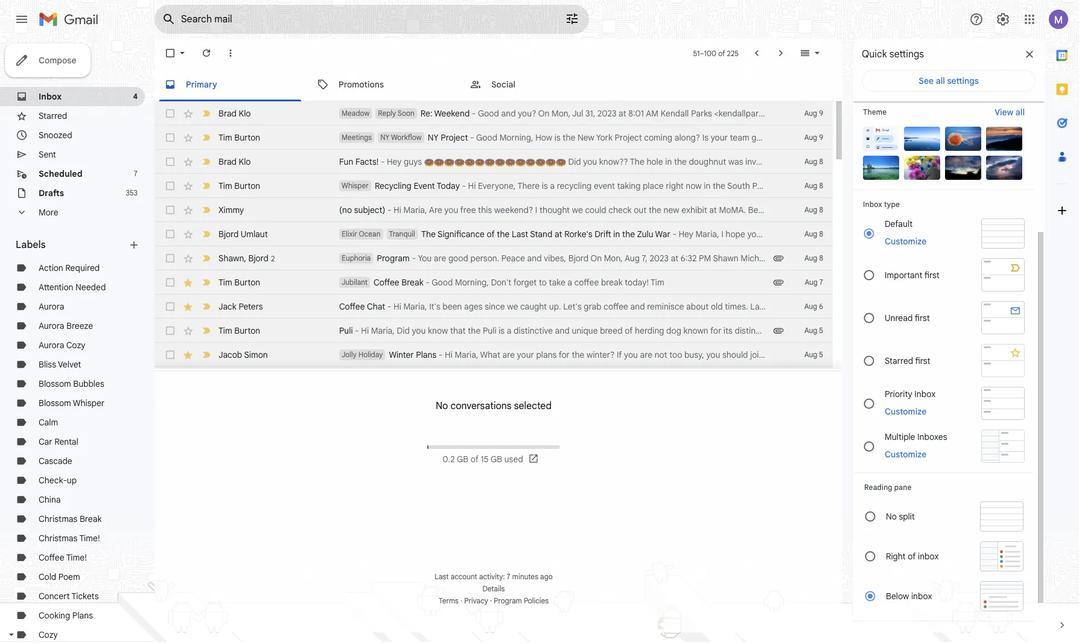 Task type: locate. For each thing, give the bounding box(es) containing it.
2 customize button from the top
[[878, 404, 934, 419]]

inbox right below
[[911, 591, 932, 602]]

1 horizontal spatial ny
[[428, 132, 439, 143]]

1 horizontal spatial coffee
[[339, 301, 365, 312]]

gb right 15
[[491, 454, 502, 465]]

good
[[478, 108, 499, 119], [432, 277, 453, 288]]

1 christmas from the top
[[39, 514, 77, 525]]

at
[[619, 108, 626, 119], [709, 205, 717, 215], [555, 229, 562, 240], [671, 253, 679, 264]]

7 row from the top
[[155, 246, 934, 270]]

aurora for aurora breeze
[[39, 321, 64, 331]]

recycling
[[375, 180, 412, 191]]

0 vertical spatial 7
[[134, 169, 138, 178]]

customize button down priority inbox
[[878, 404, 934, 419]]

1 vertical spatial aurora
[[39, 321, 64, 331]]

ny left project
[[428, 132, 439, 143]]

0 horizontal spatial kendall
[[661, 108, 689, 119]]

3 8 from the top
[[819, 205, 823, 214]]

inbox right right
[[918, 551, 939, 562]]

9 row from the top
[[155, 295, 833, 319]]

1 horizontal spatial the
[[630, 156, 645, 167]]

1 horizontal spatial shawn
[[713, 253, 739, 264]]

tab list containing primary
[[155, 68, 843, 101]]

brad for aug 8
[[219, 156, 237, 167]]

None checkbox
[[164, 47, 176, 59], [164, 107, 176, 120], [164, 132, 176, 144], [164, 156, 176, 168], [164, 47, 176, 59], [164, 107, 176, 120], [164, 132, 176, 144], [164, 156, 176, 168]]

was right the how
[[908, 108, 923, 119]]

1 vertical spatial the
[[421, 229, 436, 240]]

0 horizontal spatial tab list
[[155, 68, 843, 101]]

important according to google magic. switch for row containing jacob simon
[[200, 349, 212, 361]]

bjord left umlaut
[[219, 229, 239, 240]]

event
[[414, 180, 435, 191]]

important according to google magic. switch
[[200, 180, 212, 192], [200, 204, 212, 216], [200, 228, 212, 240], [200, 276, 212, 289], [200, 301, 212, 313], [200, 325, 212, 337], [200, 349, 212, 361]]

last inside row
[[512, 229, 528, 240]]

did left know??
[[568, 156, 581, 167]]

5 for jacob simon
[[819, 350, 823, 359]]

1 horizontal spatial best,
[[812, 350, 831, 360]]

reply soon
[[378, 109, 415, 118]]

blossom bubbles
[[39, 378, 104, 389]]

row up check
[[155, 150, 1079, 174]]

no
[[436, 400, 448, 412], [886, 511, 897, 522]]

starred inside labels navigation
[[39, 110, 67, 121]]

row down "is" at bottom left
[[155, 343, 856, 367]]

kendall up washington
[[1007, 108, 1035, 119]]

12 row from the top
[[155, 367, 833, 391]]

hey
[[387, 156, 402, 167]]

settings inside quick settings 'element'
[[890, 48, 924, 60]]

4 8 from the top
[[819, 229, 823, 238]]

4 important according to google magic. switch from the top
[[200, 276, 212, 289]]

2 blossom from the top
[[39, 398, 71, 409]]

multiple inboxes
[[885, 431, 947, 442]]

attention needed link
[[39, 282, 106, 293]]

1 horizontal spatial a
[[568, 277, 572, 288]]

mon,
[[552, 108, 571, 119], [604, 253, 623, 264]]

0 vertical spatial inbox
[[39, 91, 62, 102]]

1 aug 8 from the top
[[805, 157, 823, 166]]

0 vertical spatial brad
[[219, 108, 237, 119]]

8 for umlaut
[[819, 229, 823, 238]]

blossom for blossom whisper
[[39, 398, 71, 409]]

3 customize from the top
[[885, 449, 927, 460]]

0 vertical spatial cozy
[[66, 340, 85, 351]]

last inside last account activity: 7 minutes ago details terms · privacy · program policies
[[435, 572, 449, 581]]

shawn right pm at the top right
[[713, 253, 739, 264]]

coffee left the "chat"
[[339, 301, 365, 312]]

jacob
[[219, 350, 242, 360], [833, 350, 856, 360]]

2 aurora from the top
[[39, 321, 64, 331]]

weekend
[[434, 108, 470, 119]]

kendall right am
[[661, 108, 689, 119]]

blossom for blossom bubbles
[[39, 378, 71, 389]]

good up the it's at top
[[432, 277, 453, 288]]

0 vertical spatial blossom
[[39, 378, 71, 389]]

1 🍩 image from the left
[[424, 157, 434, 168]]

no inside main content
[[436, 400, 448, 412]]

important according to google magic. switch for 10th row from the top
[[200, 325, 212, 337]]

first for starred first
[[915, 355, 931, 366]]

has attachment image
[[773, 252, 785, 264], [773, 276, 785, 289], [773, 325, 785, 337]]

2 horizontal spatial a
[[792, 156, 796, 167]]

aurora for aurora link at the top of page
[[39, 301, 64, 312]]

1 · from the left
[[461, 596, 462, 605]]

100
[[704, 49, 717, 58]]

christmas time!
[[39, 533, 100, 544]]

theme element
[[863, 106, 887, 118]]

7 up 353
[[134, 169, 138, 178]]

refresh image
[[200, 47, 212, 59]]

break down you
[[402, 277, 424, 288]]

🍩 image
[[495, 157, 505, 168], [505, 157, 515, 168], [556, 157, 566, 168]]

0.2
[[443, 454, 455, 465]]

your left plans
[[517, 350, 534, 360]]

umlaut
[[241, 229, 268, 240]]

0 horizontal spatial no
[[436, 400, 448, 412]]

plans down tickets
[[72, 610, 93, 621]]

2 burton from the top
[[234, 180, 260, 191]]

3 has attachment image from the top
[[773, 325, 785, 337]]

11 row from the top
[[155, 343, 856, 367]]

of left 15
[[471, 454, 479, 465]]

2 5 from the top
[[819, 350, 823, 359]]

2 brad klo from the top
[[219, 156, 251, 167]]

up
[[67, 475, 77, 486]]

euphoria program - you are good person. peace and vibes, bjord on mon, aug 7, 2023 at 6:32 pm shawn michaels <shawnmichaels1927@gmail.com> wrote:
[[342, 253, 934, 264]]

they
[[1001, 325, 1018, 336]]

1 horizontal spatial jacob
[[833, 350, 856, 360]]

the left zulu
[[622, 229, 635, 240]]

2 · from the left
[[490, 596, 492, 605]]

aug 8 for burton
[[805, 181, 823, 190]]

2 brad from the top
[[219, 156, 237, 167]]

aug
[[805, 109, 817, 118], [805, 133, 817, 142], [805, 157, 818, 166], [805, 181, 818, 190], [805, 205, 818, 214], [805, 229, 818, 238], [625, 253, 640, 264], [805, 254, 818, 263], [805, 278, 818, 287], [805, 302, 817, 311], [805, 326, 817, 335], [805, 350, 817, 359]]

and down today!
[[631, 301, 645, 312]]

jack left peters
[[219, 301, 236, 312]]

1 jacob from the left
[[219, 350, 242, 360]]

at left 6:32
[[671, 253, 679, 264]]

0 vertical spatial last
[[512, 229, 528, 240]]

0 vertical spatial your
[[925, 108, 942, 119]]

5 8 from the top
[[819, 254, 823, 263]]

gmail image
[[39, 7, 104, 31]]

1 important according to google magic. switch from the top
[[200, 180, 212, 192]]

unread
[[885, 312, 913, 323]]

burton up peters
[[234, 277, 260, 288]]

7 right "activity:"
[[507, 572, 511, 581]]

1 vertical spatial starred
[[885, 355, 913, 366]]

1 5 from the top
[[819, 326, 823, 335]]

3 tim burton from the top
[[219, 277, 260, 288]]

1 horizontal spatial distinctive
[[735, 325, 774, 336]]

has attachment image for 7,
[[773, 252, 785, 264]]

1 horizontal spatial coffee
[[604, 301, 628, 312]]

labels heading
[[16, 239, 128, 251]]

time! for christmas time!
[[79, 533, 100, 544]]

1 horizontal spatial 7
[[507, 572, 511, 581]]

of right breed
[[625, 325, 633, 336]]

0 horizontal spatial best,
[[748, 205, 768, 215]]

where
[[975, 325, 998, 336]]

time! for coffee time!
[[66, 552, 87, 563]]

terms link
[[439, 596, 459, 605]]

1 aurora from the top
[[39, 301, 64, 312]]

activity:
[[479, 572, 505, 581]]

1 horizontal spatial good
[[478, 108, 499, 119]]

right of inbox
[[886, 551, 939, 562]]

customize button for priority inbox
[[878, 404, 934, 419]]

is
[[499, 325, 505, 336]]

details link
[[483, 584, 505, 593]]

aug 7
[[805, 278, 823, 287]]

ny for ny workflow
[[380, 133, 390, 142]]

1 horizontal spatial last
[[512, 229, 528, 240]]

2 tim burton from the top
[[219, 180, 260, 191]]

3 important according to google magic. switch from the top
[[200, 228, 212, 240]]

1 vertical spatial for
[[559, 350, 570, 360]]

0 horizontal spatial settings
[[890, 48, 924, 60]]

coffee inside labels navigation
[[39, 552, 64, 563]]

starred down originated
[[885, 355, 913, 366]]

2 jack from the left
[[797, 301, 815, 312]]

exhibit
[[682, 205, 707, 215]]

row up since
[[155, 270, 833, 295]]

5 important according to google magic. switch from the top
[[200, 301, 212, 313]]

all for view
[[1016, 107, 1025, 118]]

1 🍩 image from the left
[[495, 157, 505, 168]]

3 aurora from the top
[[39, 340, 64, 351]]

5 row from the top
[[155, 198, 833, 222]]

2 vertical spatial customize button
[[878, 447, 934, 461]]

0 vertical spatial christmas
[[39, 514, 77, 525]]

1 vertical spatial inbox
[[863, 200, 882, 209]]

0 horizontal spatial weekend?
[[494, 205, 533, 215]]

aurora breeze link
[[39, 321, 93, 331]]

did up winter
[[397, 325, 410, 336]]

2 horizontal spatial 7
[[820, 278, 823, 287]]

2 🍩 image from the left
[[434, 157, 444, 168]]

0 horizontal spatial cozy
[[39, 630, 58, 640]]

whisper down the bubbles
[[73, 398, 104, 409]]

tim burton for whisper
[[219, 180, 260, 191]]

christmas break
[[39, 514, 102, 525]]

tab list
[[1045, 39, 1079, 599], [155, 68, 843, 101]]

3 🍩 image from the left
[[444, 157, 455, 168]]

0 vertical spatial klo
[[239, 108, 251, 119]]

- right weekend
[[472, 108, 476, 119]]

0 vertical spatial plans
[[416, 350, 437, 360]]

3 🍩 image from the left
[[556, 157, 566, 168]]

tim burton down 'primary' tab
[[219, 132, 260, 143]]

0 horizontal spatial ximmy
[[219, 205, 244, 215]]

not
[[655, 350, 667, 360]]

0 vertical spatial we
[[572, 205, 583, 215]]

on right you?
[[538, 108, 550, 119]]

7 inside labels navigation
[[134, 169, 138, 178]]

7 inside row
[[820, 278, 823, 287]]

8 row from the top
[[155, 270, 833, 295]]

0 horizontal spatial starred
[[39, 110, 67, 121]]

1 vertical spatial weekend?
[[494, 205, 533, 215]]

compose button
[[5, 43, 91, 77]]

tim burton up bjord umlaut
[[219, 180, 260, 191]]

klo for aug 9
[[239, 108, 251, 119]]

of for 51 100 of 225
[[718, 49, 725, 58]]

starred for starred link
[[39, 110, 67, 121]]

bubbles
[[73, 378, 104, 389]]

email threading element
[[863, 631, 1025, 640]]

in
[[665, 156, 672, 167], [1073, 156, 1079, 167], [614, 229, 620, 240], [930, 325, 936, 336]]

parks
[[691, 108, 712, 119]]

all inside the 'see all settings' button
[[936, 75, 945, 86]]

0 vertical spatial first
[[925, 270, 940, 280]]

china
[[39, 494, 61, 505]]

1 horizontal spatial did
[[568, 156, 581, 167]]

1 customize button from the top
[[878, 234, 934, 249]]

tim burton down 'jack peters'
[[219, 325, 260, 336]]

burton down 'primary' tab
[[234, 132, 260, 143]]

we
[[572, 205, 583, 215], [507, 301, 518, 312]]

1 aug 5 from the top
[[805, 326, 823, 335]]

if
[[617, 350, 622, 360]]

5 right the trip!
[[819, 350, 823, 359]]

are right what
[[503, 350, 515, 360]]

important according to google magic. switch for row containing jack peters
[[200, 301, 212, 313]]

1 row from the top
[[155, 101, 1035, 126]]

are left not
[[640, 350, 653, 360]]

1 horizontal spatial whisper
[[342, 181, 369, 190]]

labels navigation
[[0, 39, 155, 642]]

0 vertical spatial customize button
[[878, 234, 934, 249]]

0 horizontal spatial all
[[936, 75, 945, 86]]

customize down priority inbox
[[885, 406, 927, 417]]

1 brad klo from the top
[[219, 108, 251, 119]]

first for unread first
[[915, 312, 930, 323]]

5 down 6
[[819, 326, 823, 335]]

row
[[155, 101, 1035, 126], [155, 126, 833, 150], [155, 150, 1079, 174], [155, 174, 833, 198], [155, 198, 833, 222], [155, 222, 833, 246], [155, 246, 934, 270], [155, 270, 833, 295], [155, 295, 833, 319], [155, 319, 1079, 343], [155, 343, 856, 367], [155, 367, 833, 391]]

2 aug 8 from the top
[[805, 181, 823, 190]]

war
[[655, 229, 671, 240]]

what
[[480, 350, 500, 360]]

1 horizontal spatial ximmy
[[770, 205, 795, 215]]

0 horizontal spatial last
[[435, 572, 449, 581]]

1 vertical spatial christmas
[[39, 533, 77, 544]]

inbox up starred link
[[39, 91, 62, 102]]

your down see
[[925, 108, 942, 119]]

1 burton from the top
[[234, 132, 260, 143]]

plans right winter
[[416, 350, 437, 360]]

1 blossom from the top
[[39, 378, 71, 389]]

1 vertical spatial settings
[[947, 75, 979, 86]]

tab list up you?
[[155, 68, 843, 101]]

first up originated
[[915, 312, 930, 323]]

cozy
[[66, 340, 85, 351], [39, 630, 58, 640]]

7,
[[642, 253, 648, 264]]

None search field
[[155, 5, 589, 34]]

31,
[[586, 108, 595, 119]]

- down know
[[439, 350, 443, 360]]

3 burton from the top
[[234, 277, 260, 288]]

1 kendall from the left
[[661, 108, 689, 119]]

0 horizontal spatial on
[[538, 108, 550, 119]]

0 horizontal spatial distinctive
[[514, 325, 553, 336]]

customize button
[[878, 234, 934, 249], [878, 404, 934, 419], [878, 447, 934, 461]]

burton for jubilant
[[234, 277, 260, 288]]

brad
[[219, 108, 237, 119], [219, 156, 237, 167]]

burton for ny
[[234, 132, 260, 143]]

0 vertical spatial whisper
[[342, 181, 369, 190]]

1 vertical spatial brad
[[219, 156, 237, 167]]

breeze
[[66, 321, 93, 331]]

know
[[428, 325, 448, 336]]

no for no conversations selected
[[436, 400, 448, 412]]

2 customize from the top
[[885, 406, 927, 417]]

this
[[478, 205, 492, 215]]

inbox left the type on the top right
[[863, 200, 882, 209]]

program policies link
[[494, 596, 549, 605]]

6 🍩 image from the left
[[475, 157, 485, 168]]

take
[[549, 277, 565, 288]]

aurora cozy
[[39, 340, 85, 351]]

2 horizontal spatial coffee
[[374, 277, 399, 288]]

christmas
[[39, 514, 77, 525], [39, 533, 77, 544]]

ny project -
[[428, 132, 476, 143]]

1 vertical spatial klo
[[239, 156, 251, 167]]

has attachment image for tim
[[773, 276, 785, 289]]

1 horizontal spatial puli
[[483, 325, 497, 336]]

meetings
[[342, 133, 372, 142]]

for left its at the bottom right
[[710, 325, 721, 336]]

10 row from the top
[[155, 319, 1079, 343]]

1 has attachment image from the top
[[773, 252, 785, 264]]

1 vertical spatial time!
[[66, 552, 87, 563]]

toggle split pane mode image
[[799, 47, 811, 59]]

row down don't
[[155, 295, 833, 319]]

and right coat
[[825, 325, 840, 336]]

353
[[126, 188, 138, 197]]

0 horizontal spatial we
[[507, 301, 518, 312]]

pane
[[894, 483, 912, 492]]

1 horizontal spatial was
[[908, 108, 923, 119]]

1 vertical spatial wrote:
[[910, 253, 934, 264]]

burton down peters
[[234, 325, 260, 336]]

drafts link
[[39, 188, 64, 199]]

Search mail text field
[[181, 13, 531, 25]]

🍩 image
[[424, 157, 434, 168], [434, 157, 444, 168], [444, 157, 455, 168], [455, 157, 465, 168], [465, 157, 475, 168], [475, 157, 485, 168], [485, 157, 495, 168], [515, 157, 526, 168], [526, 157, 536, 168], [536, 157, 546, 168], [546, 157, 556, 168]]

best, right moma.
[[748, 205, 768, 215]]

of for 0.2 gb of 15 gb used
[[471, 454, 479, 465]]

whisper inside whisper recycling event today -
[[342, 181, 369, 190]]

1 vertical spatial did
[[397, 325, 410, 336]]

shawn
[[219, 253, 244, 263], [713, 253, 739, 264]]

10 🍩 image from the left
[[536, 157, 546, 168]]

cozy down cooking
[[39, 630, 58, 640]]

christmas up coffee time! at the left bottom of the page
[[39, 533, 77, 544]]

· right "terms" link
[[461, 596, 462, 605]]

1 distinctive from the left
[[514, 325, 553, 336]]

customize button down default
[[878, 234, 934, 249]]

2 row from the top
[[155, 126, 833, 150]]

0 horizontal spatial mon,
[[552, 108, 571, 119]]

0 vertical spatial settings
[[890, 48, 924, 60]]

7 up 6
[[820, 278, 823, 287]]

row containing jack peters
[[155, 295, 833, 319]]

1 gb from the left
[[457, 454, 468, 465]]

0 horizontal spatial jacob
[[219, 350, 242, 360]]

2 vertical spatial first
[[915, 355, 931, 366]]

time!
[[79, 533, 100, 544], [66, 552, 87, 563]]

0 vertical spatial no
[[436, 400, 448, 412]]

tickets
[[72, 591, 99, 602]]

know??
[[599, 156, 628, 167]]

quick settings
[[862, 48, 924, 60]]

1 customize from the top
[[885, 236, 927, 247]]

2 christmas from the top
[[39, 533, 77, 544]]

51 100 of 225
[[693, 49, 739, 58]]

tim down 'primary' tab
[[219, 132, 232, 143]]

all inside the view all button
[[1016, 107, 1025, 118]]

2 has attachment image from the top
[[773, 276, 785, 289]]

tab list inside no conversations selected main content
[[155, 68, 843, 101]]

0 vertical spatial starred
[[39, 110, 67, 121]]

maria, left are
[[404, 205, 427, 215]]

break
[[402, 277, 424, 288], [80, 514, 102, 525]]

times.
[[725, 301, 748, 312]]

maria, down the "chat"
[[371, 325, 395, 336]]

7 important according to google magic. switch from the top
[[200, 349, 212, 361]]

2 klo from the top
[[239, 156, 251, 167]]

main menu image
[[14, 12, 29, 27]]

best, up 1916,
[[986, 108, 1005, 119]]

6 row from the top
[[155, 222, 833, 246]]

christmas for christmas break
[[39, 514, 77, 525]]

1 horizontal spatial plans
[[416, 350, 437, 360]]

you left know??
[[583, 156, 597, 167]]

1 horizontal spatial bjord
[[248, 253, 269, 263]]

break up christmas time! link
[[80, 514, 102, 525]]

cold poem
[[39, 572, 80, 583]]

1 8 from the top
[[819, 157, 823, 166]]

puli left "is" at bottom left
[[483, 325, 497, 336]]

7 🍩 image from the left
[[485, 157, 495, 168]]

no left conversations
[[436, 400, 448, 412]]

blossom up the calm link
[[39, 398, 71, 409]]

- left you
[[412, 253, 416, 264]]

0 vertical spatial a
[[792, 156, 796, 167]]

0 vertical spatial aurora
[[39, 301, 64, 312]]

1 horizontal spatial on
[[591, 253, 602, 264]]

2 important according to google magic. switch from the top
[[200, 204, 212, 216]]

1 horizontal spatial break
[[402, 277, 424, 288]]

0 horizontal spatial coffee
[[39, 552, 64, 563]]

settings inside the 'see all settings' button
[[947, 75, 979, 86]]

aug 5 down coat
[[805, 350, 823, 359]]

1 vertical spatial 5
[[819, 350, 823, 359]]

1 horizontal spatial ·
[[490, 596, 492, 605]]

weekend? down the 'see all settings' button on the right top of page
[[945, 108, 983, 119]]

aurora down aurora link at the top of page
[[39, 321, 64, 331]]

of down this
[[487, 229, 495, 240]]

aurora down attention
[[39, 301, 64, 312]]

good down social
[[478, 108, 499, 119]]

washington
[[1006, 156, 1052, 167]]

plans
[[536, 350, 557, 360]]

4
[[133, 92, 138, 101]]

ximmy
[[219, 205, 244, 215], [770, 205, 795, 215]]

snoozed
[[39, 130, 72, 141]]

1 horizontal spatial old
[[831, 156, 843, 167]]

today
[[437, 180, 460, 191]]

3 customize button from the top
[[878, 447, 934, 461]]

how
[[889, 108, 906, 119]]

customize
[[885, 236, 927, 247], [885, 406, 927, 417], [885, 449, 927, 460]]

1 tim burton from the top
[[219, 132, 260, 143]]

1 vertical spatial blossom
[[39, 398, 71, 409]]

coffee up cold
[[39, 552, 64, 563]]

customize for multiple inboxes
[[885, 449, 927, 460]]

aug 5 for simon
[[805, 350, 823, 359]]

time! down christmas break
[[79, 533, 100, 544]]

0 vertical spatial coffee
[[374, 277, 399, 288]]

2 aug 5 from the top
[[805, 350, 823, 359]]

3 row from the top
[[155, 150, 1079, 174]]

0.2 gb of 15 gb used
[[443, 454, 523, 465]]

1 vertical spatial 9
[[819, 133, 823, 142]]

at right stand
[[555, 229, 562, 240]]

1 vertical spatial customize button
[[878, 404, 934, 419]]

2 horizontal spatial are
[[640, 350, 653, 360]]

promotions tab
[[307, 68, 459, 101]]

whisper recycling event today -
[[342, 180, 468, 191]]

first right important
[[925, 270, 940, 280]]

1 horizontal spatial program
[[494, 596, 522, 605]]

1 vertical spatial aug 5
[[805, 350, 823, 359]]

1 vertical spatial break
[[80, 514, 102, 525]]

fun
[[339, 156, 353, 167]]

· down details
[[490, 596, 492, 605]]

you?
[[518, 108, 536, 119]]

<shawnmichaels1927@gmail.com>
[[777, 253, 908, 264]]

cold poem link
[[39, 572, 80, 583]]

0 horizontal spatial your
[[517, 350, 534, 360]]

coffee
[[374, 277, 399, 288], [339, 301, 365, 312], [39, 552, 64, 563]]

2 8 from the top
[[819, 181, 823, 190]]

1 vertical spatial last
[[435, 572, 449, 581]]

4 aug 8 from the top
[[805, 229, 823, 238]]

aurora cozy link
[[39, 340, 85, 351]]

jacob left simon
[[219, 350, 242, 360]]

time! down christmas time!
[[66, 552, 87, 563]]

row containing bjord umlaut
[[155, 222, 833, 246]]

customize button for multiple inboxes
[[878, 447, 934, 461]]

bjord
[[219, 229, 239, 240], [248, 253, 269, 263], [568, 253, 589, 264]]

of left 225
[[718, 49, 725, 58]]

1 brad from the top
[[219, 108, 237, 119]]

at right exhibit
[[709, 205, 717, 215]]

coffee right the grab at the right
[[604, 301, 628, 312]]

first down originated
[[915, 355, 931, 366]]

1 vertical spatial coffee
[[339, 301, 365, 312]]

coffee for chat
[[339, 301, 365, 312]]

ximmy down 'by'
[[770, 205, 795, 215]]

inbox inside labels navigation
[[39, 91, 62, 102]]

did you know?? the hole in the doughnut was invented by a 16-year-old sailor named hanson gregory. in 1916, the washington post in
[[566, 156, 1079, 167]]

all right view
[[1016, 107, 1025, 118]]

6 important according to google magic. switch from the top
[[200, 325, 212, 337]]

first
[[925, 270, 940, 280], [915, 312, 930, 323], [915, 355, 931, 366]]

1 klo from the top
[[239, 108, 251, 119]]

row up know??
[[155, 101, 1035, 126]]

0 horizontal spatial program
[[377, 253, 410, 264]]

minutes
[[512, 572, 538, 581]]

1 vertical spatial aug 9
[[805, 133, 823, 142]]



Task type: describe. For each thing, give the bounding box(es) containing it.
plans inside labels navigation
[[72, 610, 93, 621]]

bliss velvet
[[39, 359, 81, 370]]

2 ximmy from the left
[[770, 205, 795, 215]]

inbox link
[[39, 91, 62, 102]]

chat
[[367, 301, 385, 312]]

by
[[780, 156, 790, 167]]

you right if
[[624, 350, 638, 360]]

1 horizontal spatial your
[[925, 108, 942, 119]]

view all
[[995, 107, 1025, 118]]

aurora for aurora cozy
[[39, 340, 64, 351]]

reading pane element
[[864, 483, 1024, 492]]

8 🍩 image from the left
[[515, 157, 526, 168]]

social
[[491, 79, 515, 90]]

brad klo for aug 9
[[219, 108, 251, 119]]

of right right
[[908, 551, 916, 562]]

tim for ny
[[219, 132, 232, 143]]

ages
[[464, 301, 483, 312]]

0 vertical spatial program
[[377, 253, 410, 264]]

labels
[[16, 239, 46, 251]]

2 puli from the left
[[483, 325, 497, 336]]

sent
[[39, 149, 56, 160]]

more button
[[0, 203, 145, 222]]

default
[[885, 219, 913, 229]]

details
[[483, 584, 505, 593]]

search mail image
[[158, 8, 180, 30]]

tim for jubilant
[[219, 277, 232, 288]]

conversations
[[451, 400, 512, 412]]

0 vertical spatial coffee
[[574, 277, 599, 288]]

inbox for inbox
[[39, 91, 62, 102]]

all for see
[[936, 75, 945, 86]]

hi down that
[[445, 350, 453, 360]]

1 9 from the top
[[819, 109, 823, 118]]

row containing jacob simon
[[155, 343, 856, 367]]

- right war
[[673, 229, 677, 240]]

you left know
[[412, 325, 426, 336]]

scheduled
[[39, 168, 82, 179]]

in right drift
[[614, 229, 620, 240]]

reply
[[378, 109, 396, 118]]

sent link
[[39, 149, 56, 160]]

jack peters
[[219, 301, 263, 312]]

1 horizontal spatial we
[[572, 205, 583, 215]]

the right out at the top right of the page
[[649, 205, 662, 215]]

0 vertical spatial good
[[478, 108, 499, 119]]

11 🍩 image from the left
[[546, 157, 556, 168]]

important first
[[885, 270, 940, 280]]

first for important first
[[925, 270, 940, 280]]

jul
[[572, 108, 583, 119]]

0 vertical spatial best,
[[986, 108, 1005, 119]]

1 vertical spatial good
[[432, 277, 453, 288]]

0 horizontal spatial are
[[434, 253, 446, 264]]

advanced search options image
[[560, 7, 584, 31]]

caught
[[520, 301, 547, 312]]

of for the significance of the last stand at rorke's drift in the zulu war -
[[487, 229, 495, 240]]

1 vertical spatial best,
[[748, 205, 768, 215]]

jubilant coffee break - good morning, don't forget to take a coffee break today! tim
[[342, 277, 664, 288]]

tim burton for ny
[[219, 132, 260, 143]]

important according to google magic. switch for row containing ximmy
[[200, 204, 212, 216]]

2 horizontal spatial bjord
[[568, 253, 589, 264]]

settings image
[[996, 12, 1010, 27]]

0 horizontal spatial for
[[559, 350, 570, 360]]

the left "winter?"
[[572, 350, 585, 360]]

klo for aug 8
[[239, 156, 251, 167]]

post
[[1054, 156, 1071, 167]]

0 horizontal spatial bjord
[[219, 229, 239, 240]]

invented
[[746, 156, 778, 167]]

cooking plans link
[[39, 610, 93, 621]]

concert tickets link
[[39, 591, 99, 602]]

the right that
[[468, 325, 481, 336]]

4 🍩 image from the left
[[455, 157, 465, 168]]

its
[[724, 325, 733, 336]]

split
[[899, 511, 915, 522]]

busy,
[[684, 350, 704, 360]]

hi up holiday
[[361, 325, 369, 336]]

break inside no conversations selected main content
[[402, 277, 424, 288]]

1 ximmy from the left
[[219, 205, 244, 215]]

and left you?
[[501, 108, 516, 119]]

0 vertical spatial was
[[908, 108, 923, 119]]

hi left brad,
[[857, 108, 865, 119]]

priority
[[885, 388, 913, 399]]

at left 8:01
[[619, 108, 626, 119]]

blossom whisper link
[[39, 398, 104, 409]]

the left ski at the right bottom of page
[[766, 350, 779, 360]]

- up jolly
[[355, 325, 359, 336]]

herding
[[635, 325, 664, 336]]

- right today in the left top of the page
[[462, 180, 466, 191]]

jacob simon
[[219, 350, 268, 360]]

aug 8 for klo
[[805, 157, 823, 166]]

hi right the "chat"
[[394, 301, 401, 312]]

5 🍩 image from the left
[[465, 157, 475, 168]]

ocean
[[359, 229, 381, 238]]

more image
[[225, 47, 237, 59]]

the right 1916,
[[992, 156, 1005, 167]]

to
[[539, 277, 547, 288]]

1 vertical spatial on
[[591, 253, 602, 264]]

jubilant
[[342, 278, 368, 287]]

4 tim burton from the top
[[219, 325, 260, 336]]

theme
[[863, 107, 887, 117]]

1 horizontal spatial tab list
[[1045, 39, 1079, 599]]

1 vertical spatial a
[[568, 277, 572, 288]]

bliss velvet link
[[39, 359, 81, 370]]

0 vertical spatial old
[[831, 156, 843, 167]]

about
[[686, 301, 709, 312]]

coffee time! link
[[39, 552, 87, 563]]

2 horizontal spatial inbox
[[915, 388, 936, 399]]

maria, left the it's at top
[[403, 301, 427, 312]]

tim down 'jack peters'
[[219, 325, 232, 336]]

1 jack from the left
[[219, 301, 236, 312]]

important according to google magic. switch for eighth row from the top of the no conversations selected main content
[[200, 276, 212, 289]]

2 kendall from the left
[[1007, 108, 1035, 119]]

brad for aug 9
[[219, 108, 237, 119]]

it's
[[429, 301, 440, 312]]

4 burton from the top
[[234, 325, 260, 336]]

0 vertical spatial 2023
[[597, 108, 617, 119]]

0 vertical spatial wrote:
[[831, 108, 855, 119]]

1 horizontal spatial cozy
[[66, 340, 85, 351]]

and left vibes,
[[527, 253, 542, 264]]

1 puli from the left
[[339, 325, 353, 336]]

named
[[868, 156, 894, 167]]

primary tab
[[155, 68, 306, 101]]

0 vertical spatial on
[[538, 108, 550, 119]]

- down you
[[426, 277, 430, 288]]

person.
[[471, 253, 499, 264]]

- right project
[[470, 132, 474, 143]]

inbox type element
[[863, 200, 1025, 209]]

1 vertical spatial 2023
[[650, 253, 669, 264]]

hanson
[[897, 156, 926, 167]]

1 aug 9 from the top
[[805, 109, 823, 118]]

2 aug 9 from the top
[[805, 133, 823, 142]]

soon
[[398, 109, 415, 118]]

0 vertical spatial inbox
[[918, 551, 939, 562]]

concert
[[39, 591, 70, 602]]

important mainly because you often read messages with this label. switch
[[200, 252, 212, 264]]

cold
[[39, 572, 56, 583]]

a for year-
[[792, 156, 796, 167]]

tim burton for jubilant
[[219, 277, 260, 288]]

reminisce
[[647, 301, 684, 312]]

social tab
[[460, 68, 612, 101]]

meadow
[[342, 109, 370, 118]]

0 horizontal spatial was
[[728, 156, 743, 167]]

cooking
[[39, 610, 70, 621]]

2 distinctive from the left
[[735, 325, 774, 336]]

0 horizontal spatial old
[[711, 301, 723, 312]]

2 9 from the top
[[819, 133, 823, 142]]

inbox for inbox type
[[863, 200, 882, 209]]

2 gb from the left
[[491, 454, 502, 465]]

compose
[[39, 55, 76, 66]]

euphoria
[[342, 254, 371, 263]]

action required
[[39, 263, 100, 273]]

too
[[670, 350, 682, 360]]

no conversations selected main content
[[155, 39, 1079, 642]]

8 for burton
[[819, 181, 823, 190]]

6:32
[[681, 253, 697, 264]]

car
[[39, 436, 52, 447]]

3 aug 8 from the top
[[805, 205, 823, 214]]

in left hungary,
[[930, 325, 936, 336]]

quick settings element
[[862, 48, 924, 70]]

brad klo for aug 8
[[219, 156, 251, 167]]

sailor
[[845, 156, 866, 167]]

5 for tim burton
[[819, 326, 823, 335]]

morning,
[[455, 277, 489, 288]]

9 🍩 image from the left
[[526, 157, 536, 168]]

privacy link
[[464, 596, 488, 605]]

customize for default
[[885, 236, 927, 247]]

hole
[[647, 156, 663, 167]]

below inbox
[[886, 591, 932, 602]]

plans inside row
[[416, 350, 437, 360]]

coffee for time!
[[39, 552, 64, 563]]

maria, left what
[[455, 350, 478, 360]]

jolly holiday winter plans - hi maria, what are your plans for the winter? if you are not too busy, you should join the ski trip! best, jacob
[[342, 350, 856, 360]]

1 horizontal spatial mon,
[[604, 253, 623, 264]]

0 vertical spatial weekend?
[[945, 108, 983, 119]]

break inside labels navigation
[[80, 514, 102, 525]]

newer image
[[751, 47, 763, 59]]

8:01
[[629, 108, 644, 119]]

aug 5 for burton
[[805, 326, 823, 335]]

policies
[[524, 596, 549, 605]]

0 horizontal spatial did
[[397, 325, 410, 336]]

check-
[[39, 475, 67, 486]]

and left unique
[[555, 325, 570, 336]]

support image
[[969, 12, 984, 27]]

right
[[886, 551, 906, 562]]

in right post
[[1073, 156, 1079, 167]]

- right the "chat"
[[387, 301, 391, 312]]

no split
[[886, 511, 915, 522]]

2 vertical spatial best,
[[812, 350, 831, 360]]

program inside last account activity: 7 minutes ago details terms · privacy · program policies
[[494, 596, 522, 605]]

row containing shawn
[[155, 246, 934, 270]]

0 vertical spatial did
[[568, 156, 581, 167]]

shawn , bjord 2
[[219, 253, 275, 263]]

elixir ocean
[[342, 229, 381, 238]]

christmas for christmas time!
[[39, 533, 77, 544]]

quick
[[862, 48, 887, 60]]

aurora link
[[39, 301, 64, 312]]

see all settings button
[[862, 70, 1036, 92]]

starred for starred first
[[885, 355, 913, 366]]

5 aug 8 from the top
[[805, 254, 823, 263]]

1 vertical spatial we
[[507, 301, 518, 312]]

whisper inside labels navigation
[[73, 398, 104, 409]]

below
[[886, 591, 909, 602]]

8 for klo
[[819, 157, 823, 166]]

new
[[664, 205, 679, 215]]

2 🍩 image from the left
[[505, 157, 515, 168]]

terms
[[439, 596, 459, 605]]

could
[[585, 205, 606, 215]]

row containing ximmy
[[155, 198, 833, 222]]

customize for priority inbox
[[885, 406, 927, 417]]

0 vertical spatial the
[[630, 156, 645, 167]]

gator,
[[772, 301, 796, 312]]

important according to google magic. switch for ninth row from the bottom of the no conversations selected main content
[[200, 180, 212, 192]]

hi up tranquil
[[394, 205, 401, 215]]

older image
[[775, 47, 787, 59]]

follow link to manage storage image
[[528, 454, 540, 466]]

customize button for default
[[878, 234, 934, 249]]

7 inside last account activity: 7 minutes ago details terms · privacy · program policies
[[507, 572, 511, 581]]

2 jacob from the left
[[833, 350, 856, 360]]

in
[[963, 156, 970, 167]]

in right hole
[[665, 156, 672, 167]]

were
[[1020, 325, 1038, 336]]

important according to google magic. switch for row containing bjord umlaut
[[200, 228, 212, 240]]

winter?
[[587, 350, 615, 360]]

view
[[995, 107, 1014, 118]]

4 row from the top
[[155, 174, 833, 198]]

1 vertical spatial inbox
[[911, 591, 932, 602]]

tim right today!
[[651, 277, 664, 288]]

burton for whisper
[[234, 180, 260, 191]]

- right "subject)"
[[388, 205, 391, 215]]

- left hey
[[381, 156, 385, 167]]

no for no split
[[886, 511, 897, 522]]

you right busy, at the bottom of the page
[[706, 350, 720, 360]]

since
[[485, 301, 505, 312]]

pm
[[699, 253, 711, 264]]

16-
[[799, 156, 810, 167]]

tim for whisper
[[219, 180, 232, 191]]

aug 8 for umlaut
[[805, 229, 823, 238]]

1 horizontal spatial are
[[503, 350, 515, 360]]

today!
[[625, 277, 649, 288]]

ny for ny project -
[[428, 132, 439, 143]]

0 vertical spatial mon,
[[552, 108, 571, 119]]

,
[[244, 253, 246, 263]]

you right are
[[444, 205, 458, 215]]

the right hole
[[674, 156, 687, 167]]

1 horizontal spatial for
[[710, 325, 721, 336]]

0 horizontal spatial shawn
[[219, 253, 244, 263]]

the up peace
[[497, 229, 510, 240]]

<kendallparks02@gmail.com>
[[714, 108, 829, 119]]

a for and
[[507, 325, 512, 336]]



Task type: vqa. For each thing, say whether or not it's contained in the screenshot.
Good
yes



